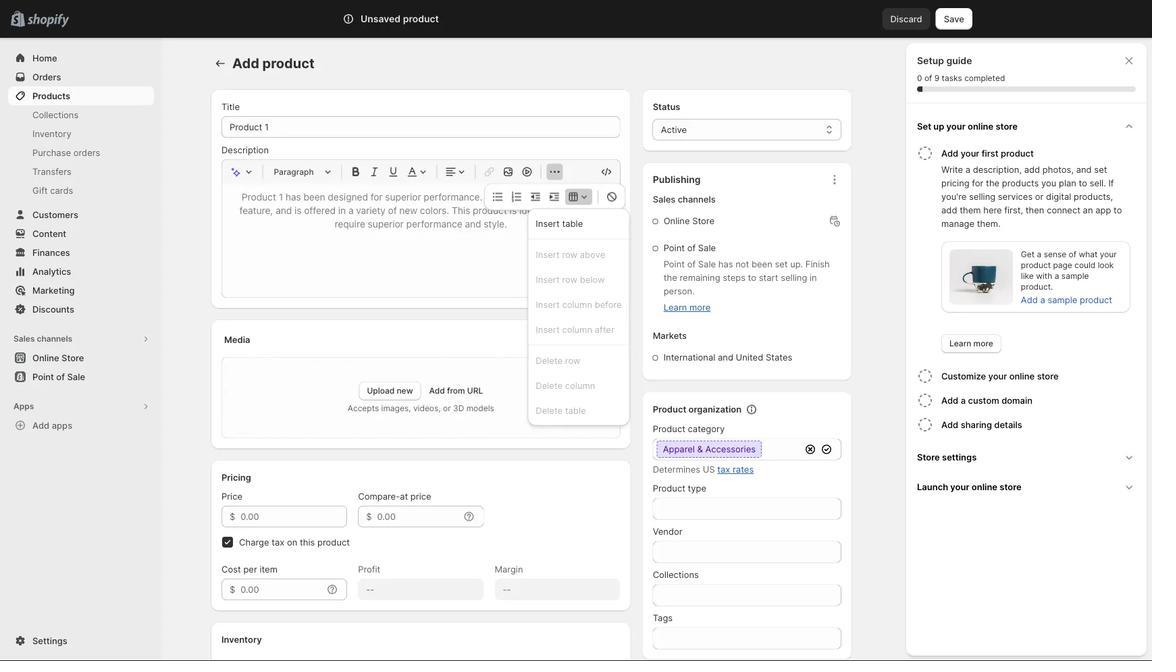 Task type: locate. For each thing, give the bounding box(es) containing it.
of inside get a sense of what your product page could look like with a sample product. add a sample product
[[1069, 250, 1077, 259]]

row up delete column button
[[565, 356, 580, 366]]

collections
[[32, 109, 78, 120], [653, 570, 699, 580]]

0 vertical spatial to
[[1079, 178, 1087, 188]]

0 horizontal spatial or
[[443, 404, 451, 413]]

collections inside collections link
[[32, 109, 78, 120]]

your right up
[[947, 121, 966, 131]]

sales channels down discounts
[[14, 334, 72, 344]]

your
[[947, 121, 966, 131], [961, 148, 980, 158], [1100, 250, 1117, 259], [988, 371, 1007, 381], [950, 482, 970, 492]]

sales channels down the publishing
[[653, 194, 716, 205]]

to right app
[[1114, 205, 1122, 215]]

1 horizontal spatial more
[[974, 339, 993, 348]]

5 insert from the top
[[536, 325, 560, 335]]

and inside write a description, add photos, and set pricing for the products you plan to sell. if you're selling services or digital products, add them here first, then connect an app to manage them.
[[1076, 164, 1092, 175]]

1 horizontal spatial point of sale
[[664, 243, 716, 253]]

0 vertical spatial online
[[664, 216, 690, 226]]

the up person.
[[664, 273, 677, 283]]

3d
[[453, 404, 464, 413]]

set inside point of sale has not been set up. finish the remaining steps to start selling in person. learn more
[[775, 259, 788, 269]]

2 delete from the top
[[536, 381, 563, 391]]

learn inside point of sale has not been set up. finish the remaining steps to start selling in person. learn more
[[664, 302, 687, 313]]

0 vertical spatial learn
[[664, 302, 687, 313]]

2 product from the top
[[653, 424, 685, 434]]

1 horizontal spatial sales
[[653, 194, 676, 205]]

2 vertical spatial row
[[565, 356, 580, 366]]

table for delete table
[[565, 406, 586, 416]]

more up 'customize your online store'
[[974, 339, 993, 348]]

0 vertical spatial or
[[1035, 191, 1044, 202]]

product for product type
[[653, 483, 685, 494]]

with
[[1036, 271, 1052, 281]]

of
[[925, 73, 932, 83], [687, 243, 696, 253], [1069, 250, 1077, 259], [687, 259, 696, 269], [56, 371, 65, 382]]

selling inside point of sale has not been set up. finish the remaining steps to start selling in person. learn more
[[781, 273, 807, 283]]

below
[[580, 275, 605, 285]]

a right get
[[1037, 250, 1042, 259]]

point of sale down online store button
[[32, 371, 85, 382]]

apps
[[52, 420, 72, 431]]

0 horizontal spatial sales
[[14, 334, 35, 344]]

store inside "button"
[[1000, 482, 1022, 492]]

0 horizontal spatial selling
[[781, 273, 807, 283]]

sale inside point of sale has not been set up. finish the remaining steps to start selling in person. learn more
[[698, 259, 716, 269]]

add left the apps
[[32, 420, 49, 431]]

4 insert from the top
[[536, 300, 560, 310]]

digital
[[1046, 191, 1071, 202]]

0 vertical spatial sales
[[653, 194, 676, 205]]

insert column after button
[[532, 318, 626, 341]]

2 vertical spatial product
[[653, 483, 685, 494]]

of inside button
[[56, 371, 65, 382]]

your up look
[[1100, 250, 1117, 259]]

2 vertical spatial delete
[[536, 406, 563, 416]]

your up add a custom domain
[[988, 371, 1007, 381]]

more inside add your first product element
[[974, 339, 993, 348]]

Cost per item text field
[[241, 579, 323, 600]]

0 vertical spatial table
[[562, 218, 583, 229]]

$ down cost
[[230, 584, 235, 595]]

insert table button
[[532, 212, 626, 235]]

transfers
[[32, 166, 71, 177]]

0 horizontal spatial online store
[[32, 353, 84, 363]]

customize your online store
[[941, 371, 1059, 381]]

learn more link down person.
[[664, 302, 711, 313]]

0 vertical spatial product
[[653, 404, 686, 415]]

0 vertical spatial column
[[562, 300, 592, 310]]

1 vertical spatial to
[[1114, 205, 1122, 215]]

point of sale up remaining
[[664, 243, 716, 253]]

to left sell.
[[1079, 178, 1087, 188]]

price
[[222, 491, 242, 501]]

0 horizontal spatial channels
[[37, 334, 72, 344]]

and up sell.
[[1076, 164, 1092, 175]]

learn more link inside add your first product element
[[941, 334, 1001, 353]]

point of sale link
[[8, 367, 154, 386]]

insert down insert table
[[536, 250, 560, 260]]

insert for insert table
[[536, 218, 560, 229]]

Price text field
[[241, 506, 347, 527]]

1 vertical spatial sales channels
[[14, 334, 72, 344]]

a inside write a description, add photos, and set pricing for the products you plan to sell. if you're selling services or digital products, add them here first, then connect an app to manage them.
[[966, 164, 971, 175]]

point of sale inside button
[[32, 371, 85, 382]]

and left the united
[[718, 352, 733, 363]]

Collections text field
[[653, 585, 842, 606]]

add left from
[[429, 386, 445, 396]]

online store down sales channels 'button'
[[32, 353, 84, 363]]

Product type text field
[[653, 498, 842, 520]]

more
[[690, 302, 711, 313], [974, 339, 993, 348]]

0 of 9 tasks completed
[[917, 73, 1005, 83]]

2 vertical spatial sale
[[67, 371, 85, 382]]

in
[[810, 273, 817, 283]]

1 horizontal spatial inventory
[[222, 634, 262, 645]]

to
[[1079, 178, 1087, 188], [1114, 205, 1122, 215], [748, 273, 756, 283]]

your for launch your online store
[[950, 482, 970, 492]]

the down description,
[[986, 178, 1000, 188]]

3 product from the top
[[653, 483, 685, 494]]

or up then
[[1035, 191, 1044, 202]]

1 vertical spatial online
[[32, 353, 59, 363]]

1 vertical spatial delete
[[536, 381, 563, 391]]

more down person.
[[690, 302, 711, 313]]

1 vertical spatial the
[[664, 273, 677, 283]]

1 vertical spatial or
[[443, 404, 451, 413]]

1 horizontal spatial selling
[[969, 191, 996, 202]]

insert down insert row below
[[536, 300, 560, 310]]

learn up customize
[[950, 339, 971, 348]]

pricing
[[941, 178, 970, 188]]

0 vertical spatial selling
[[969, 191, 996, 202]]

product down product organization
[[653, 424, 685, 434]]

set inside write a description, add photos, and set pricing for the products you plan to sell. if you're selling services or digital products, add them here first, then connect an app to manage them.
[[1094, 164, 1107, 175]]

save
[[944, 14, 964, 24]]

2 insert from the top
[[536, 250, 560, 260]]

learn more link up customize
[[941, 334, 1001, 353]]

column up the insert column after "button"
[[562, 300, 592, 310]]

organization
[[689, 404, 742, 415]]

0 horizontal spatial add
[[941, 205, 957, 215]]

insert for insert column after
[[536, 325, 560, 335]]

insert for insert row below
[[536, 275, 560, 285]]

learn down person.
[[664, 302, 687, 313]]

product up product category
[[653, 404, 686, 415]]

tasks
[[942, 73, 962, 83]]

table down delete column button
[[565, 406, 586, 416]]

online store link
[[8, 348, 154, 367]]

0 vertical spatial collections
[[32, 109, 78, 120]]

sale inside button
[[67, 371, 85, 382]]

1 horizontal spatial the
[[986, 178, 1000, 188]]

charge tax on this product
[[239, 537, 350, 547]]

delete for delete table
[[536, 406, 563, 416]]

search button
[[380, 8, 772, 30]]

0 vertical spatial store
[[692, 216, 715, 226]]

store up first
[[996, 121, 1018, 131]]

column for before
[[562, 300, 592, 310]]

videos,
[[413, 404, 441, 413]]

product down determines
[[653, 483, 685, 494]]

product for product category
[[653, 424, 685, 434]]

your inside "button"
[[950, 482, 970, 492]]

1 vertical spatial table
[[565, 406, 586, 416]]

online
[[664, 216, 690, 226], [32, 353, 59, 363]]

$
[[230, 511, 235, 522], [366, 511, 372, 522], [230, 584, 235, 595]]

1 horizontal spatial set
[[1094, 164, 1107, 175]]

compare-at price
[[358, 491, 431, 501]]

0 horizontal spatial the
[[664, 273, 677, 283]]

your for add your first product
[[961, 148, 980, 158]]

0 vertical spatial row
[[562, 250, 578, 260]]

insert row below
[[536, 275, 605, 285]]

store for launch your online store
[[1000, 482, 1022, 492]]

launch
[[917, 482, 948, 492]]

a down product.
[[1040, 294, 1045, 305]]

discounts
[[32, 304, 74, 314]]

add sharing details button
[[941, 413, 1141, 437]]

start
[[759, 273, 778, 283]]

gift cards link
[[8, 181, 154, 200]]

a right write
[[966, 164, 971, 175]]

1 vertical spatial sale
[[698, 259, 716, 269]]

2 vertical spatial to
[[748, 273, 756, 283]]

from
[[447, 386, 465, 396]]

0 vertical spatial set
[[1094, 164, 1107, 175]]

0 vertical spatial sales channels
[[653, 194, 716, 205]]

inventory down 'cost per item $' "text field"
[[222, 634, 262, 645]]

channels down discounts
[[37, 334, 72, 344]]

3 delete from the top
[[536, 406, 563, 416]]

1 vertical spatial selling
[[781, 273, 807, 283]]

1 product from the top
[[653, 404, 686, 415]]

mark add sharing details as done image
[[917, 417, 933, 433]]

add up title
[[232, 55, 259, 72]]

row left above
[[562, 250, 578, 260]]

point up person.
[[664, 259, 685, 269]]

store down sales channels 'button'
[[62, 353, 84, 363]]

row inside insert row above button
[[562, 250, 578, 260]]

product for product organization
[[653, 404, 686, 415]]

not
[[736, 259, 749, 269]]

the inside write a description, add photos, and set pricing for the products you plan to sell. if you're selling services or digital products, add them here first, then connect an app to manage them.
[[986, 178, 1000, 188]]

point up apps
[[32, 371, 54, 382]]

1 insert from the top
[[536, 218, 560, 229]]

the inside point of sale has not been set up. finish the remaining steps to start selling in person. learn more
[[664, 273, 677, 283]]

online down sales channels 'button'
[[32, 353, 59, 363]]

insert inside "button"
[[536, 325, 560, 335]]

1 vertical spatial add
[[941, 205, 957, 215]]

sales channels inside 'button'
[[14, 334, 72, 344]]

1 vertical spatial tax
[[272, 537, 285, 547]]

inventory up purchase
[[32, 128, 71, 139]]

services
[[998, 191, 1033, 202]]

1 horizontal spatial and
[[1076, 164, 1092, 175]]

table up insert row above
[[562, 218, 583, 229]]

insert inside button
[[536, 275, 560, 285]]

point of sale button
[[0, 367, 162, 386]]

delete down delete row
[[536, 381, 563, 391]]

mark add a custom domain as done image
[[917, 392, 933, 409]]

add down you're
[[941, 205, 957, 215]]

0 horizontal spatial learn
[[664, 302, 687, 313]]

collections down products
[[32, 109, 78, 120]]

category
[[688, 424, 725, 434]]

here
[[983, 205, 1002, 215]]

purchase
[[32, 147, 71, 158]]

delete down delete column
[[536, 406, 563, 416]]

orders
[[32, 72, 61, 82]]

1 vertical spatial online
[[1010, 371, 1035, 381]]

selling down for
[[969, 191, 996, 202]]

add up write
[[941, 148, 959, 158]]

a left custom
[[961, 395, 966, 406]]

launch your online store button
[[912, 472, 1141, 502]]

us
[[703, 464, 715, 475]]

tax left on in the bottom left of the page
[[272, 537, 285, 547]]

column for after
[[562, 325, 592, 335]]

tax rates link
[[717, 464, 754, 475]]

row for below
[[562, 275, 578, 285]]

1 vertical spatial point of sale
[[32, 371, 85, 382]]

online inside "button"
[[972, 482, 998, 492]]

marketing
[[32, 285, 75, 295]]

0 vertical spatial the
[[986, 178, 1000, 188]]

sample down product.
[[1048, 294, 1078, 305]]

tax
[[717, 464, 730, 475], [272, 537, 285, 547]]

column inside "button"
[[562, 325, 592, 335]]

insert for insert row above
[[536, 250, 560, 260]]

online for customize your online store
[[1010, 371, 1035, 381]]

set left up.
[[775, 259, 788, 269]]

products,
[[1074, 191, 1113, 202]]

has
[[718, 259, 733, 269]]

1 vertical spatial learn
[[950, 339, 971, 348]]

1 delete from the top
[[536, 356, 563, 366]]

inventory link
[[8, 124, 154, 143]]

0 vertical spatial add
[[1024, 164, 1040, 175]]

mark add your first product as done image
[[917, 145, 933, 161]]

1 horizontal spatial store
[[692, 216, 715, 226]]

1 horizontal spatial tax
[[717, 464, 730, 475]]

insert table
[[536, 218, 583, 229]]

tax right us
[[717, 464, 730, 475]]

custom
[[968, 395, 999, 406]]

store up launch
[[917, 452, 940, 462]]

1 horizontal spatial add
[[1024, 164, 1040, 175]]

selling
[[969, 191, 996, 202], [781, 273, 807, 283]]

them
[[960, 205, 981, 215]]

row left below
[[562, 275, 578, 285]]

insert for insert column before
[[536, 300, 560, 310]]

or left 3d
[[443, 404, 451, 413]]

a
[[966, 164, 971, 175], [1037, 250, 1042, 259], [1055, 271, 1059, 281], [1040, 294, 1045, 305], [961, 395, 966, 406]]

1 horizontal spatial learn more link
[[941, 334, 1001, 353]]

add up products
[[1024, 164, 1040, 175]]

1 horizontal spatial or
[[1035, 191, 1044, 202]]

1 horizontal spatial online
[[664, 216, 690, 226]]

channels down the publishing
[[678, 194, 716, 205]]

person.
[[664, 286, 695, 296]]

3 insert from the top
[[536, 275, 560, 285]]

products
[[32, 91, 70, 101]]

0 horizontal spatial online
[[32, 353, 59, 363]]

active
[[661, 124, 687, 135]]

store inside button
[[917, 452, 940, 462]]

1 vertical spatial channels
[[37, 334, 72, 344]]

online down the publishing
[[664, 216, 690, 226]]

0 vertical spatial inventory
[[32, 128, 71, 139]]

sales down the publishing
[[653, 194, 676, 205]]

add inside button
[[941, 148, 959, 158]]

1 vertical spatial more
[[974, 339, 993, 348]]

title
[[222, 101, 240, 112]]

1 horizontal spatial sales channels
[[653, 194, 716, 205]]

online up add your first product at the top of the page
[[968, 121, 994, 131]]

add from url button
[[429, 386, 483, 396]]

1 vertical spatial online store
[[32, 353, 84, 363]]

sample down could
[[1062, 271, 1089, 281]]

point up remaining
[[664, 243, 685, 253]]

add for add your first product
[[941, 148, 959, 158]]

1 horizontal spatial channels
[[678, 194, 716, 205]]

1 vertical spatial sales
[[14, 334, 35, 344]]

2 vertical spatial store
[[1000, 482, 1022, 492]]

insert up insert row above
[[536, 218, 560, 229]]

customize
[[941, 371, 986, 381]]

0 vertical spatial more
[[690, 302, 711, 313]]

1 horizontal spatial learn
[[950, 339, 971, 348]]

to left start
[[748, 273, 756, 283]]

1 vertical spatial product
[[653, 424, 685, 434]]

0 horizontal spatial to
[[748, 273, 756, 283]]

0 horizontal spatial store
[[62, 353, 84, 363]]

column down insert column before
[[562, 325, 592, 335]]

Margin text field
[[495, 579, 620, 600]]

$ down price
[[230, 511, 235, 522]]

2 vertical spatial store
[[917, 452, 940, 462]]

online inside button
[[32, 353, 59, 363]]

store down store settings button
[[1000, 482, 1022, 492]]

0 vertical spatial store
[[996, 121, 1018, 131]]

0 horizontal spatial point of sale
[[32, 371, 85, 382]]

$ down compare-
[[366, 511, 372, 522]]

you
[[1041, 178, 1057, 188]]

your left first
[[961, 148, 980, 158]]

0 horizontal spatial more
[[690, 302, 711, 313]]

2 vertical spatial point
[[32, 371, 54, 382]]

$ for price
[[230, 511, 235, 522]]

column up delete table button
[[565, 381, 595, 391]]

manage
[[941, 218, 975, 229]]

sales down discounts
[[14, 334, 35, 344]]

online down "settings"
[[972, 482, 998, 492]]

row for above
[[562, 250, 578, 260]]

collections down vendor
[[653, 570, 699, 580]]

your for customize your online store
[[988, 371, 1007, 381]]

transfers link
[[8, 162, 154, 181]]

add down product.
[[1021, 294, 1038, 305]]

get
[[1021, 250, 1035, 259]]

1 vertical spatial set
[[775, 259, 788, 269]]

add right mark add a custom domain as done icon
[[941, 395, 959, 406]]

store inside button
[[62, 353, 84, 363]]

delete up delete column
[[536, 356, 563, 366]]

selling down up.
[[781, 273, 807, 283]]

sell.
[[1090, 178, 1106, 188]]

store for customize your online store
[[1037, 371, 1059, 381]]

2 vertical spatial online
[[972, 482, 998, 492]]

1 vertical spatial store
[[1037, 371, 1059, 381]]

1 vertical spatial point
[[664, 259, 685, 269]]

delete column button
[[532, 374, 626, 397]]

set up your online store
[[917, 121, 1018, 131]]

set for selling
[[775, 259, 788, 269]]

product
[[403, 13, 439, 25], [262, 55, 315, 72], [1001, 148, 1034, 158], [1021, 260, 1051, 270], [1080, 294, 1112, 305], [317, 537, 350, 547]]

of inside point of sale has not been set up. finish the remaining steps to start selling in person. learn more
[[687, 259, 696, 269]]

insert up delete row
[[536, 325, 560, 335]]

more inside point of sale has not been set up. finish the remaining steps to start selling in person. learn more
[[690, 302, 711, 313]]

insert down insert row above
[[536, 275, 560, 285]]

0 horizontal spatial set
[[775, 259, 788, 269]]

delete inside button
[[536, 356, 563, 366]]

add for add a custom domain
[[941, 395, 959, 406]]

online up domain
[[1010, 371, 1035, 381]]

0 horizontal spatial learn more link
[[664, 302, 711, 313]]

connect
[[1047, 205, 1081, 215]]

point inside point of sale has not been set up. finish the remaining steps to start selling in person. learn more
[[664, 259, 685, 269]]

accepts
[[348, 404, 379, 413]]

set up sell.
[[1094, 164, 1107, 175]]

2 horizontal spatial store
[[917, 452, 940, 462]]

1 horizontal spatial collections
[[653, 570, 699, 580]]

set up your online store button
[[912, 111, 1141, 141]]

delete column
[[536, 381, 595, 391]]

markets
[[653, 331, 687, 341]]

1 vertical spatial row
[[562, 275, 578, 285]]

add your first product
[[941, 148, 1034, 158]]

Title text field
[[222, 116, 620, 138]]

orders
[[73, 147, 100, 158]]

point
[[664, 243, 685, 253], [664, 259, 685, 269], [32, 371, 54, 382]]

store down the publishing
[[692, 216, 715, 226]]

online store down the publishing
[[664, 216, 715, 226]]

point inside button
[[32, 371, 54, 382]]

0 vertical spatial learn more link
[[664, 302, 711, 313]]

your inside button
[[961, 148, 980, 158]]

add right mark add sharing details as done icon
[[941, 419, 959, 430]]

add for add sharing details
[[941, 419, 959, 430]]

store up add a custom domain button
[[1037, 371, 1059, 381]]

to inside point of sale has not been set up. finish the remaining steps to start selling in person. learn more
[[748, 273, 756, 283]]

0 horizontal spatial tax
[[272, 537, 285, 547]]

Vendor text field
[[653, 541, 842, 563]]

your right launch
[[950, 482, 970, 492]]

sales channels button
[[8, 330, 154, 348]]

row inside insert row below button
[[562, 275, 578, 285]]

0 horizontal spatial collections
[[32, 109, 78, 120]]

completed
[[965, 73, 1005, 83]]

on
[[287, 537, 297, 547]]

a inside button
[[961, 395, 966, 406]]



Task type: vqa. For each thing, say whether or not it's contained in the screenshot.
the middle Store
yes



Task type: describe. For each thing, give the bounding box(es) containing it.
9
[[935, 73, 940, 83]]

save button
[[936, 8, 973, 30]]

like
[[1021, 271, 1034, 281]]

a for get a sense of what your product page could look like with a sample product. add a sample product
[[1037, 250, 1042, 259]]

a down the page
[[1055, 271, 1059, 281]]

discounts link
[[8, 300, 154, 319]]

0 vertical spatial point
[[664, 243, 685, 253]]

0 vertical spatial online
[[968, 121, 994, 131]]

0 vertical spatial sample
[[1062, 271, 1089, 281]]

price
[[411, 491, 431, 501]]

$ for cost per item
[[230, 584, 235, 595]]

point of sale has not been set up. finish the remaining steps to start selling in person. learn more
[[664, 259, 830, 313]]

international and united states
[[664, 352, 792, 363]]

0 vertical spatial tax
[[717, 464, 730, 475]]

add for add apps
[[32, 420, 49, 431]]

add apps
[[32, 420, 72, 431]]

a for write a description, add photos, and set pricing for the products you plan to sell. if you're selling services or digital products, add them here first, then connect an app to manage them.
[[966, 164, 971, 175]]

2 vertical spatial column
[[565, 381, 595, 391]]

add inside get a sense of what your product page could look like with a sample product. add a sample product
[[1021, 294, 1038, 305]]

1 vertical spatial inventory
[[222, 634, 262, 645]]

cards
[[50, 185, 73, 196]]

0 vertical spatial channels
[[678, 194, 716, 205]]

setup guide dialog
[[906, 43, 1147, 656]]

add for add from url
[[429, 386, 445, 396]]

learn more
[[950, 339, 993, 348]]

0 vertical spatial online store
[[664, 216, 715, 226]]

description
[[222, 145, 269, 155]]

Tags text field
[[653, 628, 842, 649]]

2 horizontal spatial to
[[1114, 205, 1122, 215]]

analytics
[[32, 266, 71, 277]]

settings
[[942, 452, 977, 462]]

finances
[[32, 247, 70, 258]]

sharing
[[961, 419, 992, 430]]

after
[[595, 325, 614, 335]]

images,
[[381, 404, 411, 413]]

online store button
[[0, 348, 162, 367]]

could
[[1075, 260, 1096, 270]]

pricing
[[222, 472, 251, 483]]

channels inside 'button'
[[37, 334, 72, 344]]

paragraph
[[274, 167, 314, 177]]

row inside delete row button
[[565, 356, 580, 366]]

paragraph button
[[268, 164, 336, 180]]

write a description, add photos, and set pricing for the products you plan to sell. if you're selling services or digital products, add them here first, then connect an app to manage them.
[[941, 164, 1122, 229]]

steps
[[723, 273, 746, 283]]

Compare-at price text field
[[377, 506, 460, 527]]

set for sell.
[[1094, 164, 1107, 175]]

if
[[1109, 178, 1114, 188]]

up.
[[790, 259, 803, 269]]

insert row above
[[536, 250, 605, 260]]

0 vertical spatial point of sale
[[664, 243, 716, 253]]

table for insert table
[[562, 218, 583, 229]]

add a custom domain
[[941, 395, 1033, 406]]

mark customize your online store as done image
[[917, 368, 933, 384]]

accepts images, videos, or 3d models
[[348, 404, 494, 413]]

upload
[[367, 386, 395, 396]]

home
[[32, 53, 57, 63]]

new
[[397, 386, 413, 396]]

purchase orders
[[32, 147, 100, 158]]

insert row below button
[[532, 268, 626, 291]]

at
[[400, 491, 408, 501]]

delete for delete row
[[536, 356, 563, 366]]

then
[[1026, 205, 1044, 215]]

1 vertical spatial sample
[[1048, 294, 1078, 305]]

shopify image
[[27, 14, 69, 27]]

item
[[260, 564, 278, 574]]

add your first product element
[[914, 163, 1141, 353]]

finances link
[[8, 243, 154, 262]]

profit
[[358, 564, 380, 574]]

0 horizontal spatial and
[[718, 352, 733, 363]]

content
[[32, 228, 66, 239]]

customize your online store button
[[941, 364, 1141, 388]]

discard
[[890, 14, 922, 24]]

discard button
[[882, 8, 930, 30]]

you're
[[941, 191, 967, 202]]

delete for delete column
[[536, 381, 563, 391]]

learn inside add your first product element
[[950, 339, 971, 348]]

online store inside online store link
[[32, 353, 84, 363]]

online for launch your online store
[[972, 482, 998, 492]]

an
[[1083, 205, 1093, 215]]

selling inside write a description, add photos, and set pricing for the products you plan to sell. if you're selling services or digital products, add them here first, then connect an app to manage them.
[[969, 191, 996, 202]]

or inside write a description, add photos, and set pricing for the products you plan to sell. if you're selling services or digital products, add them here first, then connect an app to manage them.
[[1035, 191, 1044, 202]]

$ for compare-at price
[[366, 511, 372, 522]]

domain
[[1002, 395, 1033, 406]]

vendor
[[653, 526, 683, 537]]

0 vertical spatial sale
[[698, 243, 716, 253]]

settings link
[[8, 631, 154, 650]]

write
[[941, 164, 963, 175]]

a for add a custom domain
[[961, 395, 966, 406]]

insert column before
[[536, 300, 622, 310]]

Profit text field
[[358, 579, 484, 600]]

the for remaining
[[664, 273, 677, 283]]

sales inside 'button'
[[14, 334, 35, 344]]

status
[[653, 101, 680, 112]]

your inside get a sense of what your product page could look like with a sample product. add a sample product
[[1100, 250, 1117, 259]]

united
[[736, 352, 763, 363]]

first,
[[1004, 205, 1023, 215]]

home link
[[8, 49, 154, 68]]

plan
[[1059, 178, 1076, 188]]

0 horizontal spatial inventory
[[32, 128, 71, 139]]

compare-
[[358, 491, 400, 501]]

above
[[580, 250, 605, 260]]

before
[[595, 300, 622, 310]]

orders link
[[8, 68, 154, 86]]

get a sense of what your product page could look like with a sample product. add a sample product
[[1021, 250, 1117, 305]]

collections link
[[8, 105, 154, 124]]

models
[[466, 404, 494, 413]]

sense
[[1044, 250, 1067, 259]]

delete row button
[[532, 350, 626, 372]]

states
[[766, 352, 792, 363]]

add for add product
[[232, 55, 259, 72]]

gift
[[32, 185, 48, 196]]

gift cards
[[32, 185, 73, 196]]

the for products
[[986, 178, 1000, 188]]

add apps button
[[8, 416, 154, 435]]

type
[[688, 483, 706, 494]]

products link
[[8, 86, 154, 105]]

delete row
[[536, 356, 580, 366]]

upload new button
[[359, 382, 421, 400]]

product inside button
[[1001, 148, 1034, 158]]

set
[[917, 121, 931, 131]]

cost per item
[[222, 564, 278, 574]]

purchase orders link
[[8, 143, 154, 162]]

Product category text field
[[653, 439, 801, 460]]



